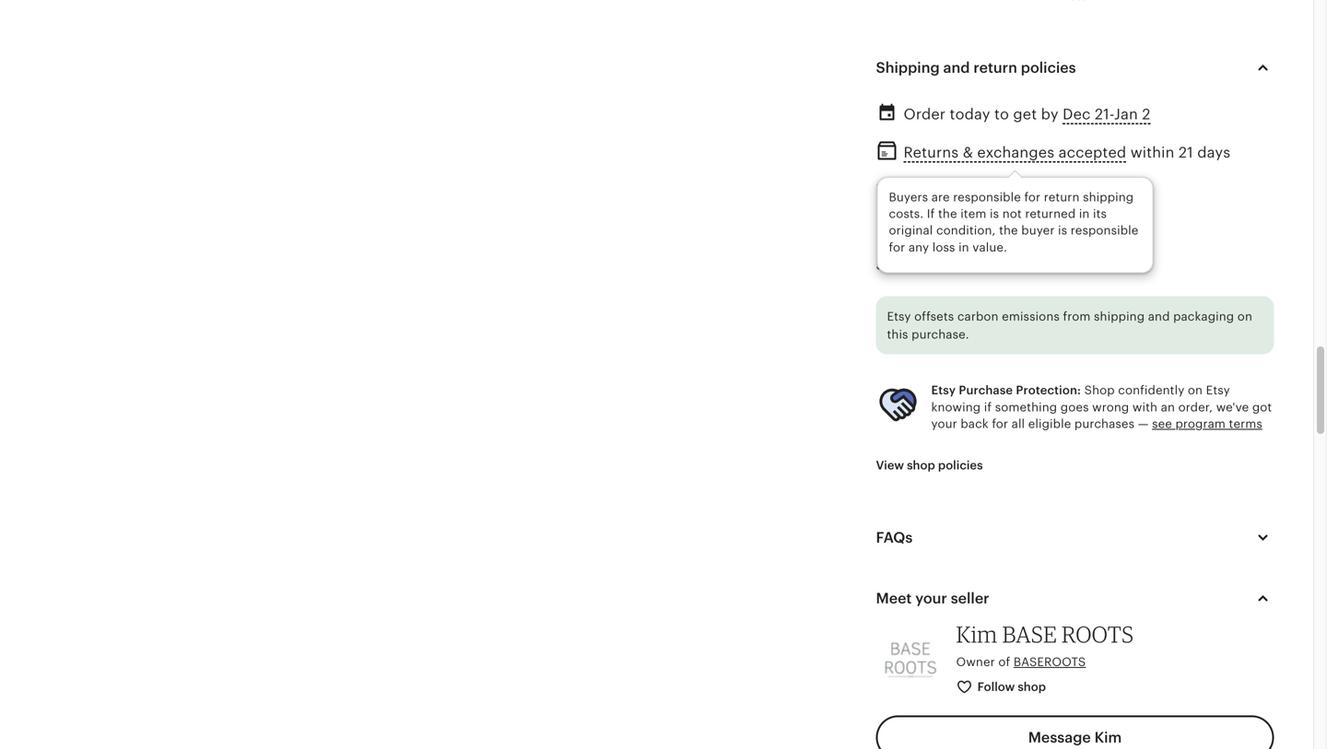 Task type: locate. For each thing, give the bounding box(es) containing it.
1 vertical spatial is
[[1058, 224, 1068, 238]]

1 vertical spatial policies
[[938, 459, 983, 473]]

1 horizontal spatial from
[[1063, 310, 1091, 323]]

deliver to united states, 75001 button
[[862, 219, 1096, 257]]

on inside the shop confidently on etsy knowing if something goes wrong with an order, we've got your back for all eligible purchases —
[[1188, 384, 1203, 397]]

0 vertical spatial your
[[932, 417, 958, 431]]

ships from la mirada, ca
[[876, 259, 1023, 273]]

responsible up 'item'
[[953, 190, 1021, 204]]

shipping for and
[[1094, 310, 1145, 323]]

shop right view
[[907, 459, 936, 473]]

shipping inside buyers are responsible for return shipping costs. if the item is not returned in its original condition, the buyer is responsible for any loss in value.
[[1083, 190, 1134, 204]]

policies down back
[[938, 459, 983, 473]]

from
[[912, 259, 940, 273], [1063, 310, 1091, 323]]

returns
[[904, 144, 959, 161]]

return up returned
[[1044, 190, 1080, 204]]

order
[[904, 106, 946, 123]]

to left 'loss'
[[920, 231, 931, 245]]

shipping inside etsy offsets carbon emissions from shipping and packaging on this purchase.
[[1094, 310, 1145, 323]]

shop
[[1085, 384, 1115, 397]]

1 horizontal spatial on
[[1238, 310, 1253, 323]]

shipping up its
[[1083, 190, 1134, 204]]

0 vertical spatial kim
[[956, 621, 998, 648]]

message kim button
[[876, 716, 1275, 749]]

shipping and return policies
[[876, 60, 1076, 76]]

not
[[1003, 207, 1022, 221]]

0 horizontal spatial the
[[939, 207, 958, 221]]

0 horizontal spatial and
[[944, 60, 970, 76]]

your right meet
[[916, 590, 948, 607]]

1 horizontal spatial return
[[1044, 190, 1080, 204]]

kim base roots image
[[876, 626, 945, 695]]

free
[[904, 181, 935, 198]]

on right packaging
[[1238, 310, 1253, 323]]

1 vertical spatial return
[[1044, 190, 1080, 204]]

etsy inside etsy offsets carbon emissions from shipping and packaging on this purchase.
[[887, 310, 911, 323]]

0 vertical spatial on
[[1238, 310, 1253, 323]]

kim inside button
[[1095, 730, 1122, 746]]

your inside the shop confidently on etsy knowing if something goes wrong with an order, we've got your back for all eligible purchases —
[[932, 417, 958, 431]]

free shipping
[[904, 181, 1002, 198]]

etsy up knowing at bottom
[[932, 384, 956, 397]]

for up returned
[[1025, 190, 1041, 204]]

0 vertical spatial policies
[[1021, 60, 1076, 76]]

0 horizontal spatial from
[[912, 259, 940, 273]]

days
[[1198, 144, 1231, 161]]

protection:
[[1016, 384, 1081, 397]]

return
[[974, 60, 1018, 76], [1044, 190, 1080, 204]]

carbon
[[958, 310, 999, 323]]

the down not
[[999, 224, 1018, 238]]

follow
[[978, 680, 1015, 694]]

shipping
[[876, 60, 940, 76]]

kim base roots owner of baseroots
[[956, 621, 1134, 669]]

kim up the owner
[[956, 621, 998, 648]]

0 vertical spatial is
[[990, 207, 999, 221]]

within
[[1131, 144, 1175, 161]]

1 horizontal spatial the
[[999, 224, 1018, 238]]

0 vertical spatial responsible
[[953, 190, 1021, 204]]

states,
[[976, 231, 1016, 245]]

to left get
[[995, 106, 1009, 123]]

jan
[[1114, 106, 1138, 123]]

0 horizontal spatial policies
[[938, 459, 983, 473]]

0 horizontal spatial etsy
[[887, 310, 911, 323]]

1 vertical spatial on
[[1188, 384, 1203, 397]]

1 horizontal spatial etsy
[[932, 384, 956, 397]]

see program terms link
[[1152, 417, 1263, 431]]

1 horizontal spatial policies
[[1021, 60, 1076, 76]]

with
[[1133, 400, 1158, 414]]

1 horizontal spatial for
[[992, 417, 1009, 431]]

shop
[[907, 459, 936, 473], [1018, 680, 1046, 694]]

order,
[[1179, 400, 1213, 414]]

shipping up 'item'
[[939, 181, 1002, 198]]

is left not
[[990, 207, 999, 221]]

1 horizontal spatial in
[[1079, 207, 1090, 221]]

back
[[961, 417, 989, 431]]

1 vertical spatial for
[[889, 240, 906, 254]]

emissions
[[1002, 310, 1060, 323]]

is down returned
[[1058, 224, 1068, 238]]

etsy up this
[[887, 310, 911, 323]]

to inside dropdown button
[[920, 231, 931, 245]]

2 vertical spatial for
[[992, 417, 1009, 431]]

1 vertical spatial the
[[999, 224, 1018, 238]]

shop for view
[[907, 459, 936, 473]]

1 vertical spatial your
[[916, 590, 948, 607]]

mirada,
[[959, 259, 1003, 273]]

purchase
[[959, 384, 1013, 397]]

returns & exchanges accepted button
[[904, 139, 1127, 166]]

kim right message
[[1095, 730, 1122, 746]]

0 vertical spatial return
[[974, 60, 1018, 76]]

program
[[1176, 417, 1226, 431]]

0 vertical spatial and
[[944, 60, 970, 76]]

original
[[889, 224, 933, 238]]

responsible down its
[[1071, 224, 1139, 238]]

faqs
[[876, 529, 913, 546]]

from right the emissions at the top of page
[[1063, 310, 1091, 323]]

by
[[1041, 106, 1059, 123]]

and left packaging
[[1148, 310, 1170, 323]]

0 horizontal spatial shop
[[907, 459, 936, 473]]

the
[[939, 207, 958, 221], [999, 224, 1018, 238]]

any
[[909, 240, 929, 254]]

0 vertical spatial to
[[995, 106, 1009, 123]]

confidently
[[1119, 384, 1185, 397]]

0 vertical spatial shop
[[907, 459, 936, 473]]

1 horizontal spatial to
[[995, 106, 1009, 123]]

shipping up the shop
[[1094, 310, 1145, 323]]

return inside buyers are responsible for return shipping costs. if the item is not returned in its original condition, the buyer is responsible for any loss in value.
[[1044, 190, 1080, 204]]

1 vertical spatial shop
[[1018, 680, 1046, 694]]

0 horizontal spatial on
[[1188, 384, 1203, 397]]

packaging
[[1174, 310, 1235, 323]]

view
[[876, 459, 904, 473]]

its
[[1093, 207, 1107, 221]]

0 vertical spatial from
[[912, 259, 940, 273]]

is
[[990, 207, 999, 221], [1058, 224, 1068, 238]]

baseroots link
[[1014, 655, 1086, 669]]

0 vertical spatial for
[[1025, 190, 1041, 204]]

kim
[[956, 621, 998, 648], [1095, 730, 1122, 746]]

on up order,
[[1188, 384, 1203, 397]]

1 horizontal spatial kim
[[1095, 730, 1122, 746]]

etsy for etsy offsets carbon emissions from shipping and packaging on this purchase.
[[887, 310, 911, 323]]

etsy
[[887, 310, 911, 323], [932, 384, 956, 397], [1206, 384, 1231, 397]]

purchase.
[[912, 328, 970, 342]]

in down condition,
[[959, 240, 970, 254]]

of
[[999, 655, 1011, 669]]

ca
[[1006, 259, 1023, 273]]

0 vertical spatial in
[[1079, 207, 1090, 221]]

the right if
[[939, 207, 958, 221]]

deliver to united states, 75001
[[876, 231, 1054, 245]]

0 horizontal spatial return
[[974, 60, 1018, 76]]

1 horizontal spatial shop
[[1018, 680, 1046, 694]]

buyers are responsible for return shipping costs. if the item is not returned in its original condition, the buyer is responsible for any loss in value.
[[889, 190, 1139, 254]]

1 vertical spatial responsible
[[1071, 224, 1139, 238]]

shipping
[[939, 181, 1002, 198], [1083, 190, 1134, 204], [1094, 310, 1145, 323]]

policies up by
[[1021, 60, 1076, 76]]

return up today
[[974, 60, 1018, 76]]

0 horizontal spatial kim
[[956, 621, 998, 648]]

view shop policies button
[[862, 449, 997, 482]]

in left its
[[1079, 207, 1090, 221]]

for up ships
[[889, 240, 906, 254]]

1 vertical spatial from
[[1063, 310, 1091, 323]]

1 horizontal spatial and
[[1148, 310, 1170, 323]]

2 horizontal spatial etsy
[[1206, 384, 1231, 397]]

policies inside button
[[938, 459, 983, 473]]

shop down baseroots
[[1018, 680, 1046, 694]]

roots
[[1062, 621, 1134, 648]]

we've
[[1217, 400, 1249, 414]]

from down any
[[912, 259, 940, 273]]

terms
[[1229, 417, 1263, 431]]

policies
[[1021, 60, 1076, 76], [938, 459, 983, 473]]

0 horizontal spatial to
[[920, 231, 931, 245]]

0 horizontal spatial in
[[959, 240, 970, 254]]

1 vertical spatial kim
[[1095, 730, 1122, 746]]

1 vertical spatial and
[[1148, 310, 1170, 323]]

an
[[1161, 400, 1175, 414]]

your down knowing at bottom
[[932, 417, 958, 431]]

and up today
[[944, 60, 970, 76]]

1 vertical spatial to
[[920, 231, 931, 245]]

today
[[950, 106, 991, 123]]

return inside dropdown button
[[974, 60, 1018, 76]]

on inside etsy offsets carbon emissions from shipping and packaging on this purchase.
[[1238, 310, 1253, 323]]

accepted
[[1059, 144, 1127, 161]]

loss
[[933, 240, 956, 254]]

message kim
[[1029, 730, 1122, 746]]

for left all
[[992, 417, 1009, 431]]

for inside the shop confidently on etsy knowing if something goes wrong with an order, we've got your back for all eligible purchases —
[[992, 417, 1009, 431]]

etsy up we've on the right
[[1206, 384, 1231, 397]]

ships
[[876, 259, 909, 273]]

to
[[995, 106, 1009, 123], [920, 231, 931, 245]]

your
[[932, 417, 958, 431], [916, 590, 948, 607]]



Task type: vqa. For each thing, say whether or not it's contained in the screenshot.
'Phone'
no



Task type: describe. For each thing, give the bounding box(es) containing it.
0 horizontal spatial for
[[889, 240, 906, 254]]

shipping for costs.
[[1083, 190, 1134, 204]]

&
[[963, 144, 974, 161]]

see
[[1152, 417, 1173, 431]]

within 21 days
[[1127, 144, 1231, 161]]

follow shop button
[[943, 671, 1062, 705]]

1 horizontal spatial responsible
[[1071, 224, 1139, 238]]

value.
[[973, 240, 1008, 254]]

policies inside dropdown button
[[1021, 60, 1076, 76]]

etsy inside the shop confidently on etsy knowing if something goes wrong with an order, we've got your back for all eligible purchases —
[[1206, 384, 1231, 397]]

eligible
[[1029, 417, 1072, 431]]

returned
[[1026, 207, 1076, 221]]

meet
[[876, 590, 912, 607]]

message
[[1029, 730, 1091, 746]]

are
[[932, 190, 950, 204]]

order today to get by dec 21-jan 2
[[904, 106, 1151, 123]]

see program terms
[[1152, 417, 1263, 431]]

1 vertical spatial in
[[959, 240, 970, 254]]

condition,
[[937, 224, 996, 238]]

your inside dropdown button
[[916, 590, 948, 607]]

and inside dropdown button
[[944, 60, 970, 76]]

21-
[[1095, 106, 1114, 123]]

buyers are responsible for return shipping costs. if the item is not returned in its original condition, the buyer is responsible for any loss in value. tooltip
[[877, 172, 1154, 273]]

21
[[1179, 144, 1194, 161]]

shipping and return policies button
[[860, 46, 1291, 90]]

something
[[995, 400, 1058, 414]]

0 vertical spatial the
[[939, 207, 958, 221]]

from inside etsy offsets carbon emissions from shipping and packaging on this purchase.
[[1063, 310, 1091, 323]]

75001
[[1018, 231, 1054, 245]]

purchases
[[1075, 417, 1135, 431]]

0 horizontal spatial responsible
[[953, 190, 1021, 204]]

if
[[984, 400, 992, 414]]

get
[[1014, 106, 1037, 123]]

etsy offsets carbon emissions from shipping and packaging on this purchase.
[[887, 310, 1253, 342]]

baseroots
[[1014, 655, 1086, 669]]

shop for follow
[[1018, 680, 1046, 694]]

all
[[1012, 417, 1025, 431]]

la
[[943, 259, 956, 273]]

offsets
[[915, 310, 954, 323]]

knowing
[[932, 400, 981, 414]]

united
[[934, 231, 973, 245]]

—
[[1138, 417, 1149, 431]]

got
[[1253, 400, 1273, 414]]

costs.
[[889, 207, 924, 221]]

goes
[[1061, 400, 1089, 414]]

view shop policies
[[876, 459, 983, 473]]

deliver
[[876, 231, 917, 245]]

base
[[1003, 621, 1057, 648]]

owner
[[956, 655, 995, 669]]

0 horizontal spatial is
[[990, 207, 999, 221]]

etsy for etsy purchase protection:
[[932, 384, 956, 397]]

meet your seller
[[876, 590, 990, 607]]

buyer
[[1022, 224, 1055, 238]]

item
[[961, 207, 987, 221]]

2
[[1142, 106, 1151, 123]]

and inside etsy offsets carbon emissions from shipping and packaging on this purchase.
[[1148, 310, 1170, 323]]

if
[[927, 207, 935, 221]]

2 horizontal spatial for
[[1025, 190, 1041, 204]]

dec 21-jan 2 button
[[1063, 101, 1151, 128]]

faqs button
[[860, 516, 1291, 560]]

shop confidently on etsy knowing if something goes wrong with an order, we've got your back for all eligible purchases —
[[932, 384, 1273, 431]]

meet your seller button
[[860, 576, 1291, 621]]

etsy purchase protection:
[[932, 384, 1081, 397]]

dec
[[1063, 106, 1091, 123]]

buyers
[[889, 190, 928, 204]]

follow shop
[[978, 680, 1046, 694]]

1 horizontal spatial is
[[1058, 224, 1068, 238]]

seller
[[951, 590, 990, 607]]

kim inside kim base roots owner of baseroots
[[956, 621, 998, 648]]

exchanges
[[978, 144, 1055, 161]]

returns & exchanges accepted
[[904, 144, 1127, 161]]

this
[[887, 328, 909, 342]]



